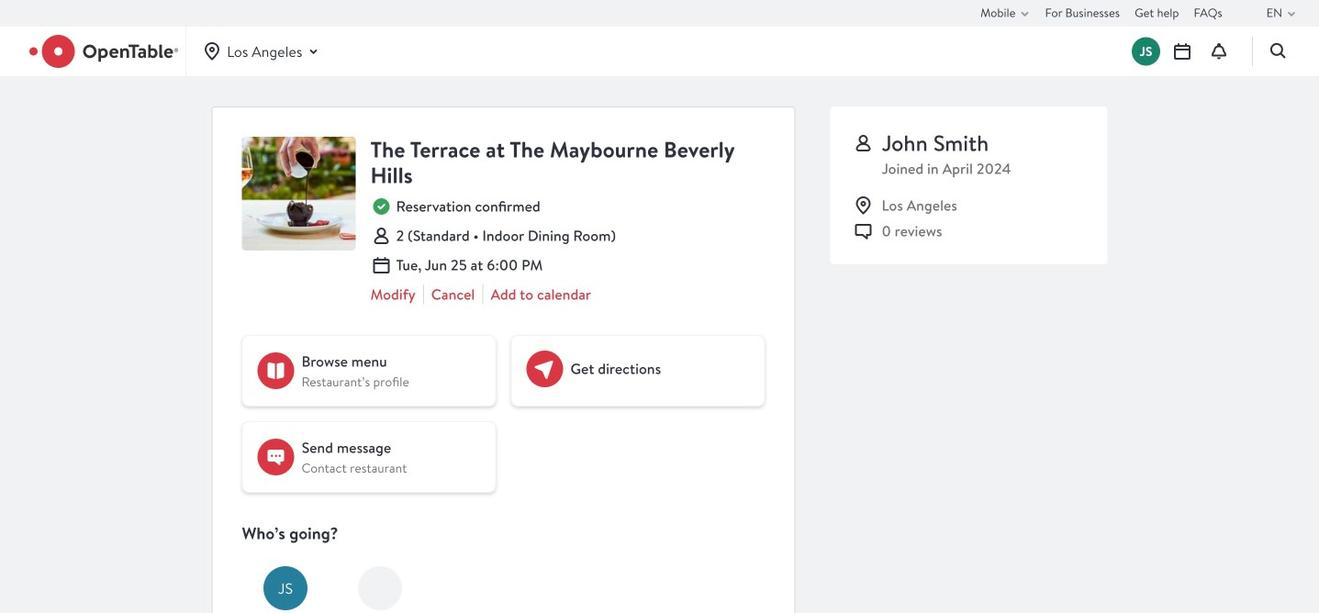 Task type: vqa. For each thing, say whether or not it's contained in the screenshot.
The Terrace At The Maybourne Beverly Hills image
yes



Task type: locate. For each thing, give the bounding box(es) containing it.
the terrace at the maybourne beverly hills image
[[242, 137, 356, 251]]

opentable logo image
[[29, 35, 178, 68]]



